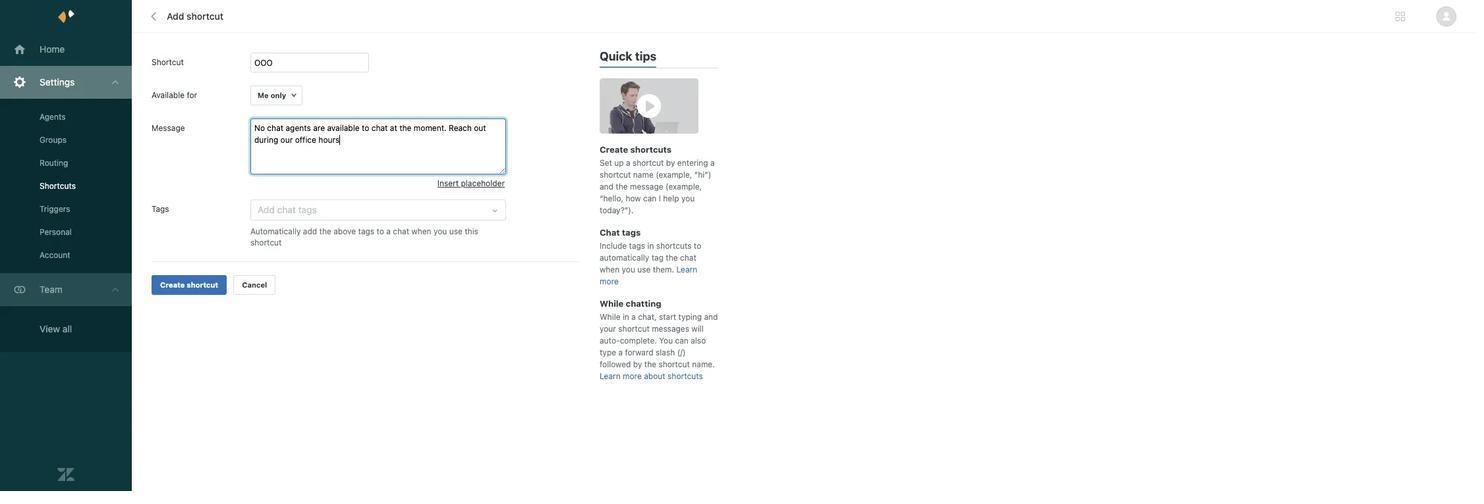 Task type: locate. For each thing, give the bounding box(es) containing it.
learn inside learn more
[[677, 265, 697, 275]]

shortcuts up name
[[630, 144, 672, 155]]

chat inside automatically add the above tags to a chat when you use this shortcut
[[393, 227, 409, 237]]

0 horizontal spatial by
[[633, 360, 642, 370]]

0 vertical spatial learn
[[677, 265, 697, 275]]

them.
[[653, 265, 674, 275]]

shortcuts
[[40, 181, 76, 191]]

0 vertical spatial you
[[681, 194, 695, 204]]

more inside learn more
[[600, 277, 619, 287]]

messages
[[652, 324, 689, 334]]

and
[[600, 182, 614, 192], [704, 312, 718, 322]]

a right up
[[626, 158, 630, 168]]

1 vertical spatial you
[[434, 227, 447, 237]]

insert
[[437, 179, 459, 188]]

how
[[626, 194, 641, 204]]

1 vertical spatial and
[[704, 312, 718, 322]]

0 horizontal spatial when
[[411, 227, 431, 237]]

use inside include tags in shortcuts to automatically tag the chat when you use them.
[[638, 265, 651, 275]]

1 vertical spatial in
[[623, 312, 629, 322]]

(example, up the help
[[666, 182, 702, 192]]

more down automatically
[[600, 277, 619, 287]]

1 vertical spatial more
[[623, 372, 642, 382]]

shortcuts up tag
[[656, 241, 692, 251]]

1 horizontal spatial by
[[666, 158, 675, 168]]

you left this
[[434, 227, 447, 237]]

use left them.
[[638, 265, 651, 275]]

1 horizontal spatial use
[[638, 265, 651, 275]]

create for shortcuts
[[600, 144, 628, 155]]

1 vertical spatial create
[[160, 281, 185, 290]]

1 vertical spatial use
[[638, 265, 651, 275]]

1 vertical spatial shortcuts
[[656, 241, 692, 251]]

use inside automatically add the above tags to a chat when you use this shortcut
[[449, 227, 463, 237]]

0 horizontal spatial use
[[449, 227, 463, 237]]

can left i
[[643, 194, 657, 204]]

the inside create shortcuts set up a shortcut by entering a shortcut name (example, "hi") and the message (example, "hello, how can i help you today?").
[[616, 182, 628, 192]]

shortcut inside button
[[187, 281, 218, 290]]

set
[[600, 158, 612, 168]]

0 vertical spatial (example,
[[656, 170, 692, 180]]

Add chat tags field
[[258, 202, 483, 218]]

use
[[449, 227, 463, 237], [638, 265, 651, 275]]

shortcuts inside while chatting while in a chat, start typing and your shortcut messages will auto-complete. you can also type a forward slash (/) followed by the shortcut name. learn more about shortcuts
[[668, 372, 703, 382]]

the
[[616, 182, 628, 192], [319, 227, 331, 237], [666, 253, 678, 263], [644, 360, 656, 370]]

0 horizontal spatial in
[[623, 312, 629, 322]]

0 horizontal spatial you
[[434, 227, 447, 237]]

chat right tag
[[680, 253, 696, 263]]

me only
[[258, 91, 286, 100]]

1 horizontal spatial more
[[623, 372, 642, 382]]

by left entering
[[666, 158, 675, 168]]

when down automatically
[[600, 265, 620, 275]]

available
[[152, 90, 185, 100]]

2 vertical spatial you
[[622, 265, 635, 275]]

tags up automatically
[[629, 241, 645, 251]]

me only button
[[250, 86, 303, 105]]

tags inside automatically add the above tags to a chat when you use this shortcut
[[358, 227, 374, 237]]

in up tag
[[648, 241, 654, 251]]

use left this
[[449, 227, 463, 237]]

1 horizontal spatial and
[[704, 312, 718, 322]]

tags right above
[[358, 227, 374, 237]]

0 vertical spatial create
[[600, 144, 628, 155]]

1 horizontal spatial when
[[600, 265, 620, 275]]

1 vertical spatial by
[[633, 360, 642, 370]]

chat tags
[[600, 227, 641, 238]]

chat inside include tags in shortcuts to automatically tag the chat when you use them.
[[680, 253, 696, 263]]

shortcuts
[[630, 144, 672, 155], [656, 241, 692, 251], [668, 372, 703, 382]]

can
[[643, 194, 657, 204], [675, 336, 689, 346]]

0 vertical spatial chat
[[393, 227, 409, 237]]

shortcut
[[187, 11, 223, 22], [633, 158, 664, 168], [600, 170, 631, 180], [250, 238, 282, 248], [187, 281, 218, 290], [618, 324, 650, 334], [659, 360, 690, 370]]

2 vertical spatial shortcuts
[[668, 372, 703, 382]]

can inside create shortcuts set up a shortcut by entering a shortcut name (example, "hi") and the message (example, "hello, how can i help you today?").
[[643, 194, 657, 204]]

you down automatically
[[622, 265, 635, 275]]

shortcut right the add
[[187, 11, 223, 22]]

shortcut down up
[[600, 170, 631, 180]]

when inside automatically add the above tags to a chat when you use this shortcut
[[411, 227, 431, 237]]

0 vertical spatial while
[[600, 299, 624, 309]]

to down add chat tags field
[[377, 227, 384, 237]]

"hello,
[[600, 194, 623, 204]]

0 vertical spatial when
[[411, 227, 431, 237]]

you
[[681, 194, 695, 204], [434, 227, 447, 237], [622, 265, 635, 275]]

0 vertical spatial by
[[666, 158, 675, 168]]

1 horizontal spatial can
[[675, 336, 689, 346]]

create inside button
[[160, 281, 185, 290]]

help
[[663, 194, 679, 204]]

you right the help
[[681, 194, 695, 204]]

and inside while chatting while in a chat, start typing and your shortcut messages will auto-complete. you can also type a forward slash (/) followed by the shortcut name. learn more about shortcuts
[[704, 312, 718, 322]]

when
[[411, 227, 431, 237], [600, 265, 620, 275]]

0 horizontal spatial create
[[160, 281, 185, 290]]

the inside while chatting while in a chat, start typing and your shortcut messages will auto-complete. you can also type a forward slash (/) followed by the shortcut name. learn more about shortcuts
[[644, 360, 656, 370]]

(example,
[[656, 170, 692, 180], [666, 182, 702, 192]]

view
[[40, 324, 60, 335]]

1 vertical spatial to
[[694, 241, 701, 251]]

tags for include
[[629, 241, 645, 251]]

1 horizontal spatial you
[[622, 265, 635, 275]]

tags
[[358, 227, 374, 237], [622, 227, 641, 238], [629, 241, 645, 251]]

can up (/)
[[675, 336, 689, 346]]

by inside while chatting while in a chat, start typing and your shortcut messages will auto-complete. you can also type a forward slash (/) followed by the shortcut name. learn more about shortcuts
[[633, 360, 642, 370]]

groups
[[40, 135, 67, 145]]

also
[[691, 336, 706, 346]]

0 vertical spatial more
[[600, 277, 619, 287]]

shortcut up name
[[633, 158, 664, 168]]

chat down add chat tags field
[[393, 227, 409, 237]]

and right the typing
[[704, 312, 718, 322]]

shortcut inside automatically add the above tags to a chat when you use this shortcut
[[250, 238, 282, 248]]

a
[[626, 158, 630, 168], [710, 158, 715, 168], [386, 227, 391, 237], [632, 312, 636, 322], [618, 348, 623, 358]]

chat
[[393, 227, 409, 237], [680, 253, 696, 263]]

1 vertical spatial learn
[[600, 372, 621, 382]]

and up "hello,
[[600, 182, 614, 192]]

a down add chat tags field
[[386, 227, 391, 237]]

shortcut left cancel
[[187, 281, 218, 290]]

insert placeholder button
[[437, 175, 505, 193]]

0 horizontal spatial learn
[[600, 372, 621, 382]]

1 horizontal spatial in
[[648, 241, 654, 251]]

0 horizontal spatial more
[[600, 277, 619, 287]]

shortcuts inside create shortcuts set up a shortcut by entering a shortcut name (example, "hi") and the message (example, "hello, how can i help you today?").
[[630, 144, 672, 155]]

1 horizontal spatial learn
[[677, 265, 697, 275]]

shortcut down (/)
[[659, 360, 690, 370]]

in inside include tags in shortcuts to automatically tag the chat when you use them.
[[648, 241, 654, 251]]

to up learn more
[[694, 241, 701, 251]]

0 vertical spatial can
[[643, 194, 657, 204]]

more down the followed
[[623, 372, 642, 382]]

the right tag
[[666, 253, 678, 263]]

(/)
[[677, 348, 686, 358]]

"hi")
[[694, 170, 711, 180]]

entering
[[677, 158, 708, 168]]

create inside create shortcuts set up a shortcut by entering a shortcut name (example, "hi") and the message (example, "hello, how can i help you today?").
[[600, 144, 628, 155]]

the right add
[[319, 227, 331, 237]]

tags inside include tags in shortcuts to automatically tag the chat when you use them.
[[629, 241, 645, 251]]

shortcut down automatically at the top of page
[[250, 238, 282, 248]]

learn
[[677, 265, 697, 275], [600, 372, 621, 382]]

to
[[377, 227, 384, 237], [694, 241, 701, 251]]

the up "hello,
[[616, 182, 628, 192]]

in left chat,
[[623, 312, 629, 322]]

shortcuts inside include tags in shortcuts to automatically tag the chat when you use them.
[[656, 241, 692, 251]]

a right "type"
[[618, 348, 623, 358]]

0 vertical spatial use
[[449, 227, 463, 237]]

0 horizontal spatial to
[[377, 227, 384, 237]]

start
[[659, 312, 676, 322]]

learn more link
[[600, 265, 697, 287]]

add
[[303, 227, 317, 237]]

0 horizontal spatial can
[[643, 194, 657, 204]]

tags for chat
[[622, 227, 641, 238]]

0 vertical spatial to
[[377, 227, 384, 237]]

1 horizontal spatial create
[[600, 144, 628, 155]]

automatically add the above tags to a chat when you use this shortcut
[[250, 227, 478, 248]]

by down the "forward"
[[633, 360, 642, 370]]

name.
[[692, 360, 715, 370]]

to inside automatically add the above tags to a chat when you use this shortcut
[[377, 227, 384, 237]]

create shortcuts set up a shortcut by entering a shortcut name (example, "hi") and the message (example, "hello, how can i help you today?").
[[600, 144, 715, 216]]

1 vertical spatial while
[[600, 312, 621, 322]]

1 vertical spatial can
[[675, 336, 689, 346]]

in
[[648, 241, 654, 251], [623, 312, 629, 322]]

1 horizontal spatial to
[[694, 241, 701, 251]]

while
[[600, 299, 624, 309], [600, 312, 621, 322]]

2 horizontal spatial you
[[681, 194, 695, 204]]

when left this
[[411, 227, 431, 237]]

(example, down entering
[[656, 170, 692, 180]]

personal
[[40, 227, 72, 237]]

tags right chat
[[622, 227, 641, 238]]

settings
[[40, 76, 75, 88]]

account
[[40, 250, 70, 260]]

learn right them.
[[677, 265, 697, 275]]

more
[[600, 277, 619, 287], [623, 372, 642, 382]]

shortcuts down name.
[[668, 372, 703, 382]]

1 vertical spatial chat
[[680, 253, 696, 263]]

0 horizontal spatial and
[[600, 182, 614, 192]]

all
[[63, 324, 72, 335]]

placeholder
[[461, 179, 505, 188]]

1 horizontal spatial chat
[[680, 253, 696, 263]]

create
[[600, 144, 628, 155], [160, 281, 185, 290]]

team
[[40, 284, 62, 295]]

the inside include tags in shortcuts to automatically tag the chat when you use them.
[[666, 253, 678, 263]]

forward
[[625, 348, 654, 358]]

while chatting while in a chat, start typing and your shortcut messages will auto-complete. you can also type a forward slash (/) followed by the shortcut name. learn more about shortcuts
[[600, 299, 718, 382]]

by
[[666, 158, 675, 168], [633, 360, 642, 370]]

0 vertical spatial and
[[600, 182, 614, 192]]

0 vertical spatial shortcuts
[[630, 144, 672, 155]]

learn more
[[600, 265, 697, 287]]

create shortcut button
[[152, 276, 227, 295]]

0 vertical spatial in
[[648, 241, 654, 251]]

0 horizontal spatial chat
[[393, 227, 409, 237]]

1 vertical spatial when
[[600, 265, 620, 275]]

learn down the followed
[[600, 372, 621, 382]]

the up learn more about shortcuts link
[[644, 360, 656, 370]]



Task type: vqa. For each thing, say whether or not it's contained in the screenshot.
shortcut inside the BUTTON
yes



Task type: describe. For each thing, give the bounding box(es) containing it.
when inside include tags in shortcuts to automatically tag the chat when you use them.
[[600, 265, 620, 275]]

add shortcut
[[167, 11, 223, 22]]

by inside create shortcuts set up a shortcut by entering a shortcut name (example, "hi") and the message (example, "hello, how can i help you today?").
[[666, 158, 675, 168]]

cancel
[[242, 281, 267, 290]]

me
[[258, 91, 269, 100]]

insert placeholder
[[437, 179, 505, 188]]

a inside automatically add the above tags to a chat when you use this shortcut
[[386, 227, 391, 237]]

include tags in shortcuts to automatically tag the chat when you use them.
[[600, 241, 701, 275]]

can inside while chatting while in a chat, start typing and your shortcut messages will auto-complete. you can also type a forward slash (/) followed by the shortcut name. learn more about shortcuts
[[675, 336, 689, 346]]

auto-
[[600, 336, 620, 346]]

learn inside while chatting while in a chat, start typing and your shortcut messages will auto-complete. you can also type a forward slash (/) followed by the shortcut name. learn more about shortcuts
[[600, 372, 621, 382]]

today?").
[[600, 206, 634, 216]]

routing
[[40, 158, 68, 168]]

you inside include tags in shortcuts to automatically tag the chat when you use them.
[[622, 265, 635, 275]]

available for
[[152, 90, 197, 100]]

1 while from the top
[[600, 299, 624, 309]]

i
[[659, 194, 661, 204]]

above
[[334, 227, 356, 237]]

2 while from the top
[[600, 312, 621, 322]]

learn more about shortcuts link
[[600, 372, 703, 382]]

include
[[600, 241, 627, 251]]

for
[[187, 90, 197, 100]]

and inside create shortcuts set up a shortcut by entering a shortcut name (example, "hi") and the message (example, "hello, how can i help you today?").
[[600, 182, 614, 192]]

will
[[692, 324, 704, 334]]

chatting
[[626, 299, 661, 309]]

a up "hi")
[[710, 158, 715, 168]]

slash
[[656, 348, 675, 358]]

tips
[[635, 49, 657, 63]]

this
[[465, 227, 478, 237]]

create shortcut
[[160, 281, 218, 290]]

message
[[152, 123, 185, 133]]

Shortcut text field
[[250, 53, 369, 72]]

view all
[[40, 324, 72, 335]]

the inside automatically add the above tags to a chat when you use this shortcut
[[319, 227, 331, 237]]

zendesk products image
[[1396, 12, 1405, 21]]

typing
[[679, 312, 702, 322]]

triggers
[[40, 204, 70, 214]]

to inside include tags in shortcuts to automatically tag the chat when you use them.
[[694, 241, 701, 251]]

name
[[633, 170, 654, 180]]

up
[[614, 158, 624, 168]]

you
[[659, 336, 673, 346]]

home
[[40, 43, 65, 55]]

chat,
[[638, 312, 657, 322]]

quick tips
[[600, 49, 657, 63]]

your
[[600, 324, 616, 334]]

chat
[[600, 227, 620, 238]]

shortcut up the complete.
[[618, 324, 650, 334]]

you inside automatically add the above tags to a chat when you use this shortcut
[[434, 227, 447, 237]]

tags
[[152, 204, 169, 214]]

create for shortcut
[[160, 281, 185, 290]]

add
[[167, 11, 184, 22]]

automatically
[[250, 227, 301, 237]]

Message text field
[[250, 119, 506, 175]]

message
[[630, 182, 663, 192]]

agents
[[40, 112, 66, 122]]

1 vertical spatial (example,
[[666, 182, 702, 192]]

followed
[[600, 360, 631, 370]]

cancel button
[[233, 276, 276, 295]]

complete.
[[620, 336, 657, 346]]

shortcut
[[152, 57, 184, 67]]

you inside create shortcuts set up a shortcut by entering a shortcut name (example, "hi") and the message (example, "hello, how can i help you today?").
[[681, 194, 695, 204]]

a left chat,
[[632, 312, 636, 322]]

tag
[[652, 253, 664, 263]]

in inside while chatting while in a chat, start typing and your shortcut messages will auto-complete. you can also type a forward slash (/) followed by the shortcut name. learn more about shortcuts
[[623, 312, 629, 322]]

quick
[[600, 49, 632, 63]]

only
[[271, 91, 286, 100]]

about
[[644, 372, 665, 382]]

automatically
[[600, 253, 649, 263]]

type
[[600, 348, 616, 358]]

more inside while chatting while in a chat, start typing and your shortcut messages will auto-complete. you can also type a forward slash (/) followed by the shortcut name. learn more about shortcuts
[[623, 372, 642, 382]]



